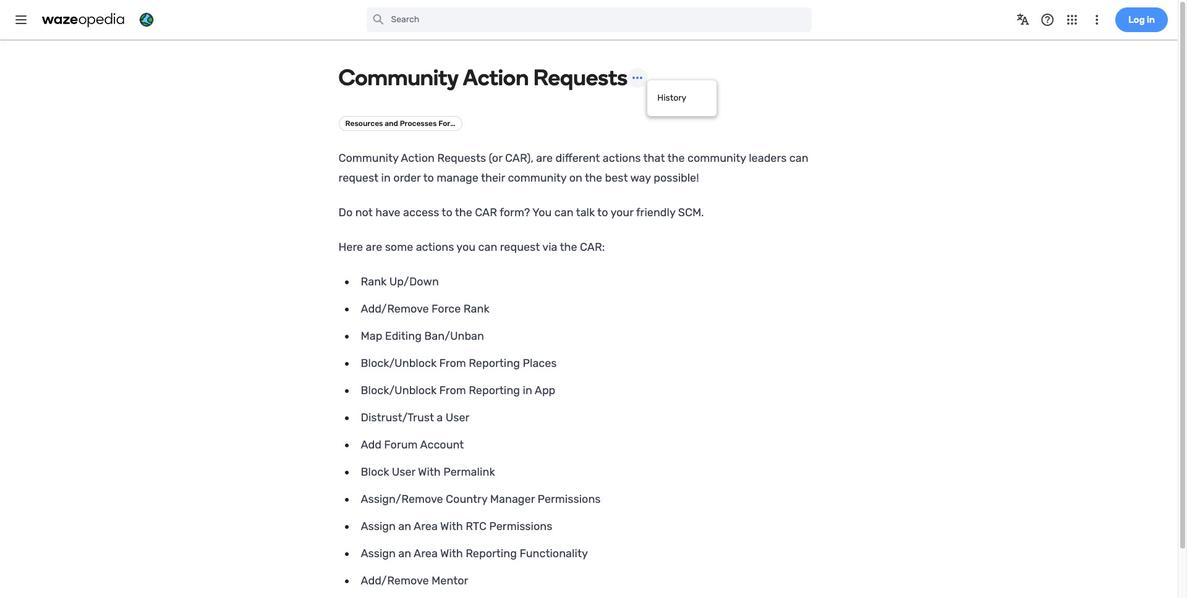Task type: describe. For each thing, give the bounding box(es) containing it.
main content containing community action requests (or car), are different actions that the community leaders can request in order to manage their community on the best way possible!
[[302, 64, 877, 591]]

1 vertical spatial user
[[392, 466, 416, 479]]

different
[[556, 152, 600, 165]]

an for assign an area with reporting functionality
[[399, 548, 412, 561]]

here
[[339, 241, 363, 254]]

actions inside community action requests (or car), are different actions that the community leaders can request in order to manage their community on the best way possible!
[[603, 152, 641, 165]]

assign/remove
[[361, 493, 443, 507]]

best
[[605, 171, 628, 185]]

the right via
[[560, 241, 578, 254]]

places
[[523, 357, 557, 371]]

add
[[361, 439, 382, 452]]

1 horizontal spatial rank
[[464, 303, 490, 316]]

map editing ban/unban
[[361, 330, 484, 343]]

rtc
[[466, 520, 487, 534]]

1 vertical spatial in
[[523, 384, 533, 398]]

add/remove force rank
[[361, 303, 490, 316]]

some
[[385, 241, 413, 254]]

area for rtc
[[414, 520, 438, 534]]

0 vertical spatial community
[[688, 152, 747, 165]]

not
[[356, 206, 373, 220]]

1 horizontal spatial to
[[442, 206, 453, 220]]

scm.
[[679, 206, 704, 220]]

block/unblock from reporting in app
[[361, 384, 556, 398]]

1 vertical spatial can
[[555, 206, 574, 220]]

2 horizontal spatial to
[[598, 206, 608, 220]]

your
[[611, 206, 634, 220]]

assign/remove country manager permissions
[[361, 493, 601, 507]]

0 horizontal spatial can
[[479, 241, 498, 254]]

that
[[644, 152, 665, 165]]

map
[[361, 330, 383, 343]]

are inside community action requests (or car), are different actions that the community leaders can request in order to manage their community on the best way possible!
[[537, 152, 553, 165]]

do
[[339, 206, 353, 220]]

country
[[446, 493, 488, 507]]

add/remove mentor
[[361, 575, 469, 588]]

the left the car
[[455, 206, 473, 220]]

add/remove for add/remove force rank
[[361, 303, 429, 316]]

from for in
[[440, 384, 466, 398]]

reporting for in
[[469, 384, 520, 398]]

can inside community action requests (or car), are different actions that the community leaders can request in order to manage their community on the best way possible!
[[790, 152, 809, 165]]

with for reporting
[[440, 548, 463, 561]]

editing
[[385, 330, 422, 343]]

functionality
[[520, 548, 588, 561]]

to inside community action requests (or car), are different actions that the community leaders can request in order to manage their community on the best way possible!
[[424, 171, 434, 185]]

rank up/down
[[361, 275, 439, 289]]

0 horizontal spatial community
[[508, 171, 567, 185]]

an for assign an area with rtc permissions
[[399, 520, 412, 534]]

manager
[[490, 493, 535, 507]]

do not have access to the car form? you can talk to your friendly scm.
[[339, 206, 704, 220]]

0 horizontal spatial rank
[[361, 275, 387, 289]]

requests
[[438, 152, 486, 165]]

the up possible!
[[668, 152, 685, 165]]



Task type: vqa. For each thing, say whether or not it's contained in the screenshot.
Here are some actions you can request via the CAR:
yes



Task type: locate. For each thing, give the bounding box(es) containing it.
community up possible!
[[688, 152, 747, 165]]

area down assign/remove
[[414, 520, 438, 534]]

0 horizontal spatial request
[[339, 171, 379, 185]]

way
[[631, 171, 651, 185]]

actions
[[603, 152, 641, 165], [416, 241, 454, 254]]

add/remove down rank up/down
[[361, 303, 429, 316]]

1 horizontal spatial actions
[[603, 152, 641, 165]]

2 an from the top
[[399, 548, 412, 561]]

community action requests (or car), are different actions that the community leaders can request in order to manage their community on the best way possible!
[[339, 152, 809, 185]]

request
[[339, 171, 379, 185], [500, 241, 540, 254]]

on
[[570, 171, 583, 185]]

permalink
[[444, 466, 495, 479]]

0 horizontal spatial are
[[366, 241, 382, 254]]

ban/unban
[[425, 330, 484, 343]]

1 vertical spatial area
[[414, 548, 438, 561]]

add forum account
[[361, 439, 464, 452]]

friendly
[[636, 206, 676, 220]]

to right access
[[442, 206, 453, 220]]

0 horizontal spatial to
[[424, 171, 434, 185]]

with up mentor
[[440, 548, 463, 561]]

you
[[457, 241, 476, 254]]

0 vertical spatial with
[[418, 466, 441, 479]]

0 vertical spatial permissions
[[538, 493, 601, 507]]

have
[[376, 206, 401, 220]]

an up add/remove mentor
[[399, 548, 412, 561]]

can left talk
[[555, 206, 574, 220]]

block/unblock
[[361, 357, 437, 371], [361, 384, 437, 398]]

with down account
[[418, 466, 441, 479]]

in left order
[[381, 171, 391, 185]]

leaders
[[749, 152, 787, 165]]

are
[[537, 152, 553, 165], [366, 241, 382, 254]]

forum
[[384, 439, 418, 452]]

1 vertical spatial rank
[[464, 303, 490, 316]]

up/down
[[390, 275, 439, 289]]

add/remove left mentor
[[361, 575, 429, 588]]

with left 'rtc'
[[440, 520, 463, 534]]

community down car),
[[508, 171, 567, 185]]

from for places
[[440, 357, 466, 371]]

2 assign from the top
[[361, 548, 396, 561]]

the
[[668, 152, 685, 165], [585, 171, 603, 185], [455, 206, 473, 220], [560, 241, 578, 254]]

access
[[403, 206, 439, 220]]

assign for assign an area with rtc permissions
[[361, 520, 396, 534]]

request left via
[[500, 241, 540, 254]]

1 vertical spatial are
[[366, 241, 382, 254]]

account
[[420, 439, 464, 452]]

1 horizontal spatial user
[[446, 411, 470, 425]]

rank right force
[[464, 303, 490, 316]]

assign up add/remove mentor
[[361, 548, 396, 561]]

are right here
[[366, 241, 382, 254]]

block/unblock from reporting places
[[361, 357, 557, 371]]

permissions
[[538, 493, 601, 507], [490, 520, 553, 534]]

1 vertical spatial permissions
[[490, 520, 553, 534]]

1 assign from the top
[[361, 520, 396, 534]]

0 vertical spatial request
[[339, 171, 379, 185]]

can right leaders
[[790, 152, 809, 165]]

2 add/remove from the top
[[361, 575, 429, 588]]

0 vertical spatial add/remove
[[361, 303, 429, 316]]

0 vertical spatial block/unblock
[[361, 357, 437, 371]]

1 horizontal spatial in
[[523, 384, 533, 398]]

you
[[533, 206, 552, 220]]

2 vertical spatial can
[[479, 241, 498, 254]]

user
[[446, 411, 470, 425], [392, 466, 416, 479]]

the right on on the top left of the page
[[585, 171, 603, 185]]

request down community at the left top of page
[[339, 171, 379, 185]]

1 vertical spatial from
[[440, 384, 466, 398]]

assign
[[361, 520, 396, 534], [361, 548, 396, 561]]

block user with permalink
[[361, 466, 495, 479]]

0 vertical spatial can
[[790, 152, 809, 165]]

user up assign/remove
[[392, 466, 416, 479]]

2 vertical spatial reporting
[[466, 548, 517, 561]]

distrust/trust a user
[[361, 411, 470, 425]]

an down assign/remove
[[399, 520, 412, 534]]

to right order
[[424, 171, 434, 185]]

in inside community action requests (or car), are different actions that the community leaders can request in order to manage their community on the best way possible!
[[381, 171, 391, 185]]

via
[[543, 241, 558, 254]]

from
[[440, 357, 466, 371], [440, 384, 466, 398]]

actions left you on the left top
[[416, 241, 454, 254]]

request inside community action requests (or car), are different actions that the community leaders can request in order to manage their community on the best way possible!
[[339, 171, 379, 185]]

form?
[[500, 206, 530, 220]]

assign an area with reporting functionality
[[361, 548, 588, 561]]

permissions up functionality
[[538, 493, 601, 507]]

1 an from the top
[[399, 520, 412, 534]]

to right talk
[[598, 206, 608, 220]]

app
[[535, 384, 556, 398]]

community
[[339, 152, 399, 165]]

1 horizontal spatial community
[[688, 152, 747, 165]]

car),
[[505, 152, 534, 165]]

1 vertical spatial block/unblock
[[361, 384, 437, 398]]

mentor
[[432, 575, 469, 588]]

block/unblock down editing
[[361, 357, 437, 371]]

permissions down manager in the left bottom of the page
[[490, 520, 553, 534]]

1 horizontal spatial request
[[500, 241, 540, 254]]

a
[[437, 411, 443, 425]]

can
[[790, 152, 809, 165], [555, 206, 574, 220], [479, 241, 498, 254]]

with
[[418, 466, 441, 479], [440, 520, 463, 534], [440, 548, 463, 561]]

0 horizontal spatial actions
[[416, 241, 454, 254]]

block
[[361, 466, 389, 479]]

are right car),
[[537, 152, 553, 165]]

0 horizontal spatial in
[[381, 171, 391, 185]]

2 block/unblock from the top
[[361, 384, 437, 398]]

rank left up/down
[[361, 275, 387, 289]]

0 vertical spatial area
[[414, 520, 438, 534]]

their
[[481, 171, 505, 185]]

0 vertical spatial from
[[440, 357, 466, 371]]

reporting down 'rtc'
[[466, 548, 517, 561]]

community
[[688, 152, 747, 165], [508, 171, 567, 185]]

2 from from the top
[[440, 384, 466, 398]]

0 vertical spatial actions
[[603, 152, 641, 165]]

here are some actions you can request via the car:
[[339, 241, 605, 254]]

actions up the best
[[603, 152, 641, 165]]

0 vertical spatial user
[[446, 411, 470, 425]]

1 vertical spatial reporting
[[469, 384, 520, 398]]

2 horizontal spatial can
[[790, 152, 809, 165]]

1 area from the top
[[414, 520, 438, 534]]

in
[[381, 171, 391, 185], [523, 384, 533, 398]]

main content
[[302, 64, 877, 591]]

2 area from the top
[[414, 548, 438, 561]]

0 vertical spatial an
[[399, 520, 412, 534]]

1 horizontal spatial can
[[555, 206, 574, 220]]

1 vertical spatial actions
[[416, 241, 454, 254]]

to
[[424, 171, 434, 185], [442, 206, 453, 220], [598, 206, 608, 220]]

block/unblock for block/unblock from reporting places
[[361, 357, 437, 371]]

block/unblock for block/unblock from reporting in app
[[361, 384, 437, 398]]

force
[[432, 303, 461, 316]]

assign down assign/remove
[[361, 520, 396, 534]]

from down ban/unban
[[440, 357, 466, 371]]

0 vertical spatial in
[[381, 171, 391, 185]]

from down block/unblock from reporting places
[[440, 384, 466, 398]]

can right you on the left top
[[479, 241, 498, 254]]

assign an area with rtc permissions
[[361, 520, 553, 534]]

with for rtc
[[440, 520, 463, 534]]

1 vertical spatial add/remove
[[361, 575, 429, 588]]

0 vertical spatial rank
[[361, 275, 387, 289]]

add/remove for add/remove mentor
[[361, 575, 429, 588]]

0 vertical spatial assign
[[361, 520, 396, 534]]

manage
[[437, 171, 479, 185]]

1 from from the top
[[440, 357, 466, 371]]

assign for assign an area with reporting functionality
[[361, 548, 396, 561]]

0 vertical spatial are
[[537, 152, 553, 165]]

add/remove
[[361, 303, 429, 316], [361, 575, 429, 588]]

car:
[[580, 241, 605, 254]]

1 add/remove from the top
[[361, 303, 429, 316]]

1 vertical spatial community
[[508, 171, 567, 185]]

0 vertical spatial reporting
[[469, 357, 520, 371]]

action
[[401, 152, 435, 165]]

reporting for places
[[469, 357, 520, 371]]

area up add/remove mentor
[[414, 548, 438, 561]]

1 vertical spatial assign
[[361, 548, 396, 561]]

in left app
[[523, 384, 533, 398]]

reporting up block/unblock from reporting in app
[[469, 357, 520, 371]]

block/unblock up distrust/trust
[[361, 384, 437, 398]]

car
[[475, 206, 497, 220]]

1 vertical spatial request
[[500, 241, 540, 254]]

rank
[[361, 275, 387, 289], [464, 303, 490, 316]]

2 vertical spatial with
[[440, 548, 463, 561]]

reporting
[[469, 357, 520, 371], [469, 384, 520, 398], [466, 548, 517, 561]]

distrust/trust
[[361, 411, 434, 425]]

talk
[[576, 206, 595, 220]]

an
[[399, 520, 412, 534], [399, 548, 412, 561]]

area for reporting
[[414, 548, 438, 561]]

user right a
[[446, 411, 470, 425]]

area
[[414, 520, 438, 534], [414, 548, 438, 561]]

order
[[394, 171, 421, 185]]

reporting down block/unblock from reporting places
[[469, 384, 520, 398]]

possible!
[[654, 171, 699, 185]]

0 horizontal spatial user
[[392, 466, 416, 479]]

1 vertical spatial an
[[399, 548, 412, 561]]

1 vertical spatial with
[[440, 520, 463, 534]]

(or
[[489, 152, 503, 165]]

1 horizontal spatial are
[[537, 152, 553, 165]]

1 block/unblock from the top
[[361, 357, 437, 371]]



